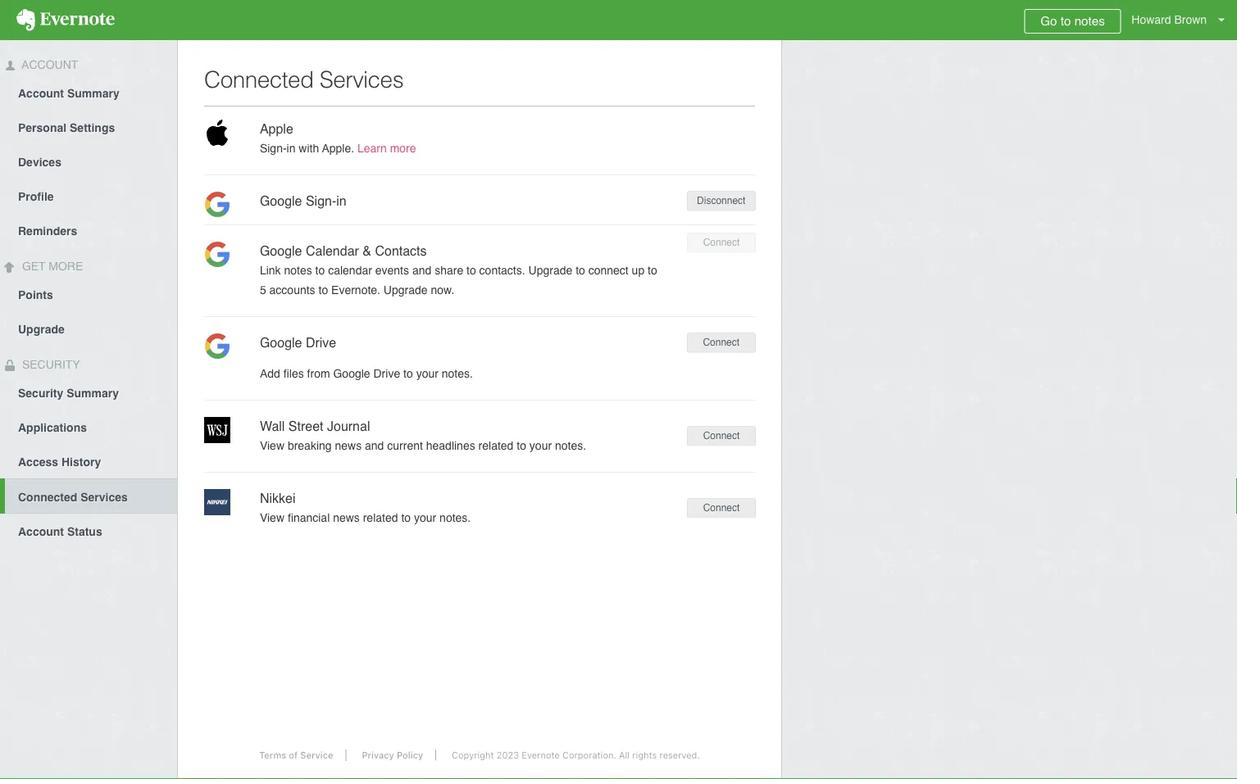 Task type: locate. For each thing, give the bounding box(es) containing it.
notes up accounts
[[284, 264, 312, 277]]

notes right go
[[1075, 14, 1105, 28]]

profile
[[18, 190, 54, 203]]

0 vertical spatial summary
[[67, 87, 119, 100]]

to right share
[[467, 264, 476, 277]]

account status
[[18, 526, 102, 539]]

1 vertical spatial upgrade
[[384, 284, 428, 297]]

related inside wall street journal view breaking news and current headlines related to your notes.
[[479, 440, 514, 453]]

drive up from at the top of the page
[[306, 335, 336, 351]]

summary up applications link
[[67, 387, 119, 400]]

to right headlines
[[517, 440, 526, 453]]

google up the link
[[260, 244, 302, 259]]

account up account summary
[[19, 58, 78, 71]]

0 vertical spatial your
[[416, 367, 439, 380]]

notes.
[[442, 367, 473, 380], [555, 440, 586, 453], [440, 512, 471, 525]]

connected services link
[[5, 479, 177, 514]]

0 vertical spatial sign-
[[260, 142, 287, 155]]

1 vertical spatial sign-
[[306, 194, 336, 209]]

google for google sign-in
[[260, 194, 302, 209]]

to down current on the bottom left
[[401, 512, 411, 525]]

drive
[[306, 335, 336, 351], [374, 367, 400, 380]]

howard brown link
[[1128, 0, 1237, 40]]

account for account
[[19, 58, 78, 71]]

google up add
[[260, 335, 302, 351]]

now.
[[431, 284, 454, 297]]

account summary
[[18, 87, 119, 100]]

status
[[67, 526, 102, 539]]

1 horizontal spatial sign-
[[306, 194, 336, 209]]

calendar
[[306, 244, 359, 259]]

1 horizontal spatial and
[[412, 264, 432, 277]]

news down journal
[[335, 440, 362, 453]]

and inside wall street journal view breaking news and current headlines related to your notes.
[[365, 440, 384, 453]]

view down "wall"
[[260, 440, 285, 453]]

google sign-in
[[260, 194, 347, 209]]

services up apple sign-in with apple. learn more
[[320, 66, 403, 93]]

google inside google calendar & contacts link notes to calendar events and share to contacts. upgrade to connect up to 5 accounts to evernote. upgrade now.
[[260, 244, 302, 259]]

1 horizontal spatial in
[[336, 194, 347, 209]]

your
[[416, 367, 439, 380], [530, 440, 552, 453], [414, 512, 436, 525]]

1 vertical spatial notes
[[284, 264, 312, 277]]

notes
[[1075, 14, 1105, 28], [284, 264, 312, 277]]

1 vertical spatial your
[[530, 440, 552, 453]]

your inside wall street journal view breaking news and current headlines related to your notes.
[[530, 440, 552, 453]]

upgrade down events
[[384, 284, 428, 297]]

0 horizontal spatial and
[[365, 440, 384, 453]]

0 vertical spatial account
[[19, 58, 78, 71]]

2 horizontal spatial upgrade
[[528, 264, 573, 277]]

0 vertical spatial connected services
[[204, 66, 403, 93]]

1 vertical spatial services
[[81, 491, 128, 504]]

security inside "link"
[[18, 387, 63, 400]]

security summary
[[18, 387, 119, 400]]

to
[[1061, 14, 1071, 28], [315, 264, 325, 277], [467, 264, 476, 277], [576, 264, 585, 277], [648, 264, 657, 277], [319, 284, 328, 297], [403, 367, 413, 380], [517, 440, 526, 453], [401, 512, 411, 525]]

news
[[335, 440, 362, 453], [333, 512, 360, 525]]

copyright 2023 evernote corporation. all rights reserved.
[[452, 751, 700, 761]]

evernote.
[[331, 284, 380, 297]]

connected
[[204, 66, 314, 93], [18, 491, 77, 504]]

2 vertical spatial notes.
[[440, 512, 471, 525]]

account for account status
[[18, 526, 64, 539]]

account
[[19, 58, 78, 71], [18, 87, 64, 100], [18, 526, 64, 539]]

from
[[307, 367, 330, 380]]

and left current on the bottom left
[[365, 440, 384, 453]]

link
[[260, 264, 281, 277]]

0 horizontal spatial upgrade
[[18, 323, 65, 336]]

in
[[287, 142, 296, 155], [336, 194, 347, 209]]

summary inside "link"
[[67, 387, 119, 400]]

personal settings
[[18, 121, 115, 134]]

0 vertical spatial in
[[287, 142, 296, 155]]

view down nikkei
[[260, 512, 285, 525]]

connect
[[588, 264, 629, 277]]

files
[[284, 367, 304, 380]]

to right go
[[1061, 14, 1071, 28]]

news right financial on the left of the page
[[333, 512, 360, 525]]

0 horizontal spatial connected
[[18, 491, 77, 504]]

0 horizontal spatial related
[[363, 512, 398, 525]]

2 vertical spatial your
[[414, 512, 436, 525]]

2 vertical spatial upgrade
[[18, 323, 65, 336]]

0 vertical spatial notes.
[[442, 367, 473, 380]]

None submit
[[687, 191, 756, 211], [687, 233, 756, 253], [687, 333, 756, 353], [687, 426, 756, 446], [687, 498, 756, 518], [687, 191, 756, 211], [687, 233, 756, 253], [687, 333, 756, 353], [687, 426, 756, 446], [687, 498, 756, 518]]

terms of service
[[259, 751, 333, 761]]

contacts.
[[479, 264, 525, 277]]

0 vertical spatial view
[[260, 440, 285, 453]]

account left status
[[18, 526, 64, 539]]

apple sign-in with apple. learn more
[[260, 121, 416, 155]]

2 vertical spatial account
[[18, 526, 64, 539]]

1 vertical spatial notes.
[[555, 440, 586, 453]]

1 vertical spatial connected
[[18, 491, 77, 504]]

your inside nikkei view financial news related to your notes.
[[414, 512, 436, 525]]

connected services inside connected services link
[[18, 491, 128, 504]]

1 vertical spatial drive
[[374, 367, 400, 380]]

1 horizontal spatial services
[[320, 66, 403, 93]]

in for apple sign-in with apple. learn more
[[287, 142, 296, 155]]

upgrade down the points
[[18, 323, 65, 336]]

add
[[260, 367, 280, 380]]

in left with at the left top of page
[[287, 142, 296, 155]]

0 vertical spatial related
[[479, 440, 514, 453]]

sign- down apple
[[260, 142, 287, 155]]

terms
[[259, 751, 286, 761]]

sign- inside apple sign-in with apple. learn more
[[260, 142, 287, 155]]

1 view from the top
[[260, 440, 285, 453]]

0 vertical spatial security
[[19, 358, 80, 371]]

1 horizontal spatial related
[[479, 440, 514, 453]]

connected services down history
[[18, 491, 128, 504]]

get
[[22, 260, 46, 273]]

to inside nikkei view financial news related to your notes.
[[401, 512, 411, 525]]

0 vertical spatial news
[[335, 440, 362, 453]]

all
[[619, 751, 630, 761]]

services up account status link
[[81, 491, 128, 504]]

account up "personal" in the left top of the page
[[18, 87, 64, 100]]

up
[[632, 264, 645, 277]]

account status link
[[0, 514, 177, 549]]

1 vertical spatial in
[[336, 194, 347, 209]]

contacts
[[375, 244, 427, 259]]

0 horizontal spatial notes
[[284, 264, 312, 277]]

0 horizontal spatial connected services
[[18, 491, 128, 504]]

0 vertical spatial drive
[[306, 335, 336, 351]]

to right accounts
[[319, 284, 328, 297]]

upgrade right contacts.
[[528, 264, 573, 277]]

security for security
[[19, 358, 80, 371]]

apple
[[260, 121, 293, 137]]

account summary link
[[0, 75, 177, 110]]

copyright
[[452, 751, 494, 761]]

connected up apple
[[204, 66, 314, 93]]

security up applications
[[18, 387, 63, 400]]

drive right from at the top of the page
[[374, 367, 400, 380]]

evernote image
[[0, 9, 131, 31]]

events
[[375, 264, 409, 277]]

to inside 'link'
[[1061, 14, 1071, 28]]

security up security summary
[[19, 358, 80, 371]]

and left share
[[412, 264, 432, 277]]

1 vertical spatial connected services
[[18, 491, 128, 504]]

view
[[260, 440, 285, 453], [260, 512, 285, 525]]

view inside wall street journal view breaking news and current headlines related to your notes.
[[260, 440, 285, 453]]

0 horizontal spatial drive
[[306, 335, 336, 351]]

financial
[[288, 512, 330, 525]]

connected services up apple
[[204, 66, 403, 93]]

accounts
[[269, 284, 315, 297]]

reminders
[[18, 225, 77, 238]]

points link
[[0, 277, 177, 312]]

to right up
[[648, 264, 657, 277]]

1 vertical spatial view
[[260, 512, 285, 525]]

of
[[289, 751, 298, 761]]

terms of service link
[[247, 751, 346, 761]]

google down with at the left top of page
[[260, 194, 302, 209]]

security
[[19, 358, 80, 371], [18, 387, 63, 400]]

access history link
[[0, 444, 177, 479]]

sign-
[[260, 142, 287, 155], [306, 194, 336, 209]]

in inside apple sign-in with apple. learn more
[[287, 142, 296, 155]]

add files from google drive to your notes.
[[260, 367, 473, 380]]

google
[[260, 194, 302, 209], [260, 244, 302, 259], [260, 335, 302, 351], [333, 367, 370, 380]]

2 summary from the top
[[67, 387, 119, 400]]

0 horizontal spatial in
[[287, 142, 296, 155]]

view inside nikkei view financial news related to your notes.
[[260, 512, 285, 525]]

1 vertical spatial summary
[[67, 387, 119, 400]]

1 vertical spatial and
[[365, 440, 384, 453]]

evernote link
[[0, 0, 131, 40]]

1 horizontal spatial notes
[[1075, 14, 1105, 28]]

google calendar & contacts link notes to calendar events and share to contacts. upgrade to connect up to 5 accounts to evernote. upgrade now.
[[260, 244, 657, 297]]

0 vertical spatial notes
[[1075, 14, 1105, 28]]

connected services
[[204, 66, 403, 93], [18, 491, 128, 504]]

related right financial on the left of the page
[[363, 512, 398, 525]]

applications
[[18, 421, 87, 435]]

1 horizontal spatial drive
[[374, 367, 400, 380]]

related
[[479, 440, 514, 453], [363, 512, 398, 525]]

and
[[412, 264, 432, 277], [365, 440, 384, 453]]

google for google drive
[[260, 335, 302, 351]]

rights
[[632, 751, 657, 761]]

related right headlines
[[479, 440, 514, 453]]

current
[[387, 440, 423, 453]]

2 view from the top
[[260, 512, 285, 525]]

points
[[18, 289, 53, 302]]

1 vertical spatial news
[[333, 512, 360, 525]]

summary
[[67, 87, 119, 100], [67, 387, 119, 400]]

sign- up calendar
[[306, 194, 336, 209]]

in up calendar
[[336, 194, 347, 209]]

notes. for nikkei
[[440, 512, 471, 525]]

1 summary from the top
[[67, 87, 119, 100]]

upgrade
[[528, 264, 573, 277], [384, 284, 428, 297], [18, 323, 65, 336]]

notes. inside nikkei view financial news related to your notes.
[[440, 512, 471, 525]]

summary up personal settings link
[[67, 87, 119, 100]]

1 vertical spatial related
[[363, 512, 398, 525]]

services
[[320, 66, 403, 93], [81, 491, 128, 504]]

0 horizontal spatial sign-
[[260, 142, 287, 155]]

1 vertical spatial account
[[18, 87, 64, 100]]

0 vertical spatial connected
[[204, 66, 314, 93]]

1 vertical spatial security
[[18, 387, 63, 400]]

0 vertical spatial and
[[412, 264, 432, 277]]

account for account summary
[[18, 87, 64, 100]]

connected down access
[[18, 491, 77, 504]]

brown
[[1175, 13, 1207, 26]]



Task type: vqa. For each thing, say whether or not it's contained in the screenshot.
to inside 'link'
yes



Task type: describe. For each thing, give the bounding box(es) containing it.
connected inside connected services link
[[18, 491, 77, 504]]

settings
[[70, 121, 115, 134]]

0 vertical spatial services
[[320, 66, 403, 93]]

notes inside google calendar & contacts link notes to calendar events and share to contacts. upgrade to connect up to 5 accounts to evernote. upgrade now.
[[284, 264, 312, 277]]

more
[[390, 142, 416, 155]]

service
[[300, 751, 333, 761]]

headlines
[[426, 440, 475, 453]]

news inside wall street journal view breaking news and current headlines related to your notes.
[[335, 440, 362, 453]]

calendar
[[328, 264, 372, 277]]

howard brown
[[1132, 13, 1207, 26]]

notes. for add
[[442, 367, 473, 380]]

reminders link
[[0, 213, 177, 248]]

security for security summary
[[18, 387, 63, 400]]

upgrade link
[[0, 312, 177, 346]]

notes inside 'link'
[[1075, 14, 1105, 28]]

learn
[[357, 142, 387, 155]]

5
[[260, 284, 266, 297]]

get more
[[19, 260, 83, 273]]

wall
[[260, 419, 285, 434]]

0 vertical spatial upgrade
[[528, 264, 573, 277]]

go
[[1041, 14, 1057, 28]]

2023
[[497, 751, 519, 761]]

security summary link
[[0, 376, 177, 410]]

news inside nikkei view financial news related to your notes.
[[333, 512, 360, 525]]

google drive
[[260, 335, 336, 351]]

1 horizontal spatial connected services
[[204, 66, 403, 93]]

devices
[[18, 156, 61, 169]]

reserved.
[[660, 751, 700, 761]]

applications link
[[0, 410, 177, 444]]

history
[[61, 456, 101, 469]]

notes. inside wall street journal view breaking news and current headlines related to your notes.
[[555, 440, 586, 453]]

with
[[299, 142, 319, 155]]

profile link
[[0, 179, 177, 213]]

access history
[[18, 456, 101, 469]]

to inside wall street journal view breaking news and current headlines related to your notes.
[[517, 440, 526, 453]]

learn more link
[[357, 142, 416, 155]]

to up wall street journal view breaking news and current headlines related to your notes.
[[403, 367, 413, 380]]

related inside nikkei view financial news related to your notes.
[[363, 512, 398, 525]]

privacy policy
[[362, 751, 423, 761]]

privacy policy link
[[350, 751, 436, 761]]

howard
[[1132, 13, 1171, 26]]

and inside google calendar & contacts link notes to calendar events and share to contacts. upgrade to connect up to 5 accounts to evernote. upgrade now.
[[412, 264, 432, 277]]

wall street journal view breaking news and current headlines related to your notes.
[[260, 419, 586, 453]]

access
[[18, 456, 58, 469]]

to left connect
[[576, 264, 585, 277]]

personal settings link
[[0, 110, 177, 144]]

your for add
[[416, 367, 439, 380]]

google for google calendar & contacts link notes to calendar events and share to contacts. upgrade to connect up to 5 accounts to evernote. upgrade now.
[[260, 244, 302, 259]]

personal
[[18, 121, 67, 134]]

&
[[363, 244, 371, 259]]

more
[[49, 260, 83, 273]]

summary for security
[[67, 387, 119, 400]]

go to notes link
[[1025, 9, 1121, 34]]

nikkei view financial news related to your notes.
[[260, 491, 471, 525]]

devices link
[[0, 144, 177, 179]]

go to notes
[[1041, 14, 1105, 28]]

0 horizontal spatial services
[[81, 491, 128, 504]]

nikkei
[[260, 491, 296, 506]]

google right from at the top of the page
[[333, 367, 370, 380]]

evernote
[[522, 751, 560, 761]]

street
[[289, 419, 324, 434]]

1 horizontal spatial connected
[[204, 66, 314, 93]]

policy
[[397, 751, 423, 761]]

in for google sign-in
[[336, 194, 347, 209]]

apple.
[[322, 142, 354, 155]]

1 horizontal spatial upgrade
[[384, 284, 428, 297]]

sign- for apple
[[260, 142, 287, 155]]

to down calendar
[[315, 264, 325, 277]]

privacy
[[362, 751, 394, 761]]

journal
[[327, 419, 370, 434]]

share
[[435, 264, 463, 277]]

sign- for google
[[306, 194, 336, 209]]

breaking
[[288, 440, 332, 453]]

your for nikkei
[[414, 512, 436, 525]]

corporation.
[[562, 751, 616, 761]]

summary for account
[[67, 87, 119, 100]]



